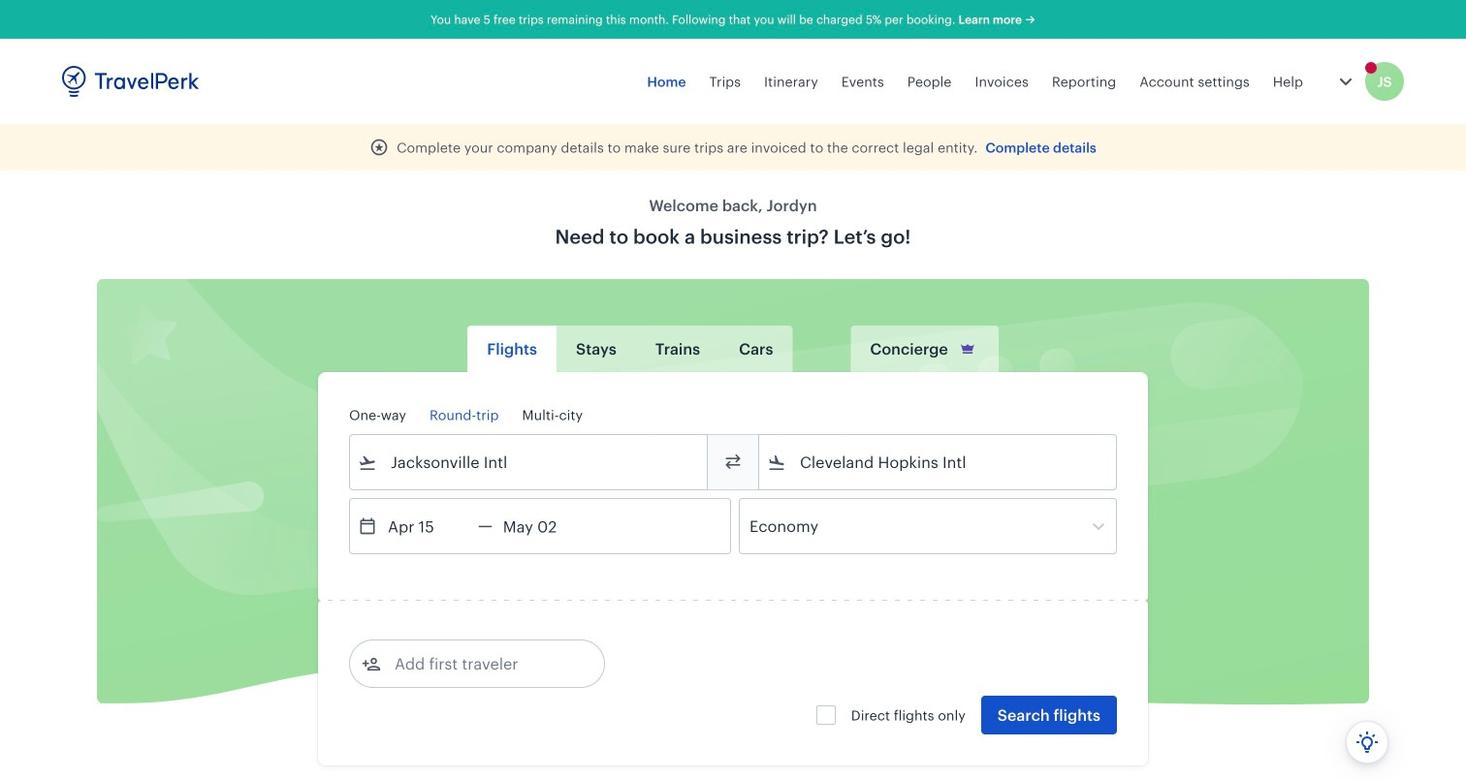 Task type: vqa. For each thing, say whether or not it's contained in the screenshot.
TO "search box"
yes



Task type: describe. For each thing, give the bounding box(es) containing it.
Return text field
[[493, 500, 593, 554]]

Add first traveler search field
[[381, 649, 583, 680]]

To search field
[[787, 447, 1091, 478]]



Task type: locate. For each thing, give the bounding box(es) containing it.
From search field
[[377, 447, 682, 478]]

Depart text field
[[377, 500, 478, 554]]



